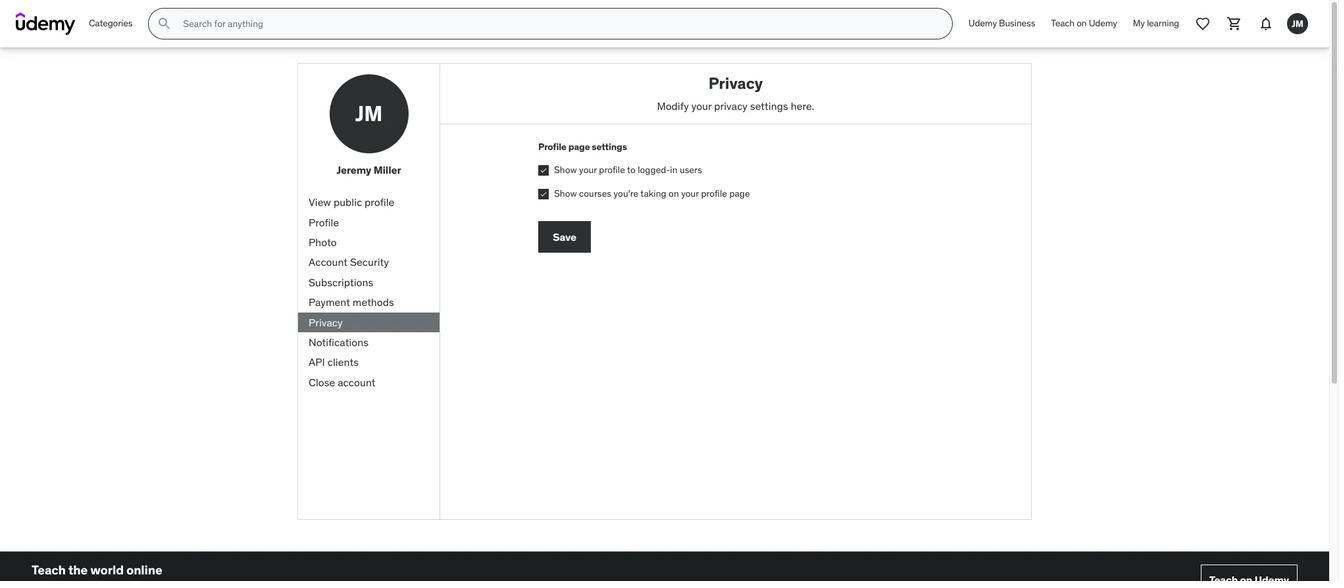 Task type: locate. For each thing, give the bounding box(es) containing it.
save button
[[539, 221, 591, 253]]

2 udemy from the left
[[1089, 17, 1118, 29]]

profile up photo
[[309, 216, 339, 229]]

courses
[[579, 187, 612, 199]]

users
[[680, 164, 702, 176]]

privacy inside privacy link
[[309, 316, 343, 329]]

teach left the
[[32, 562, 66, 578]]

show courses you're taking on your profile page
[[554, 187, 750, 199]]

methods
[[353, 296, 394, 309]]

2 show from the top
[[554, 187, 577, 199]]

1 vertical spatial your
[[579, 164, 597, 176]]

udemy left my at the top right
[[1089, 17, 1118, 29]]

0 vertical spatial on
[[1077, 17, 1087, 29]]

udemy image
[[16, 13, 76, 35]]

1 horizontal spatial udemy
[[1089, 17, 1118, 29]]

security
[[350, 256, 389, 269]]

my learning
[[1134, 17, 1180, 29]]

settings up show your profile to logged-in users
[[592, 141, 627, 153]]

show your profile to logged-in users
[[554, 164, 702, 176]]

0 horizontal spatial privacy
[[309, 316, 343, 329]]

privacy link
[[298, 312, 440, 332]]

notifications image
[[1259, 16, 1275, 32]]

0 vertical spatial jm
[[1292, 18, 1304, 29]]

0 vertical spatial settings
[[750, 99, 789, 112]]

0 horizontal spatial udemy
[[969, 17, 997, 29]]

1 vertical spatial teach
[[32, 562, 66, 578]]

settings left here.
[[750, 99, 789, 112]]

show
[[554, 164, 577, 176], [554, 187, 577, 199]]

0 horizontal spatial profile
[[365, 196, 395, 209]]

privacy
[[709, 73, 763, 93], [309, 316, 343, 329]]

teach for teach on udemy
[[1052, 17, 1075, 29]]

xsmall image
[[539, 189, 549, 199]]

xsmall image
[[539, 165, 549, 176]]

subscriptions link
[[298, 272, 440, 292]]

privacy inside privacy modify your privacy settings here.
[[709, 73, 763, 93]]

udemy left 'business'
[[969, 17, 997, 29]]

privacy down payment
[[309, 316, 343, 329]]

on right taking
[[669, 187, 679, 199]]

profile left the to
[[599, 164, 625, 176]]

modify
[[657, 99, 689, 112]]

0 vertical spatial page
[[569, 141, 590, 153]]

1 horizontal spatial page
[[730, 187, 750, 199]]

to
[[627, 164, 636, 176]]

0 vertical spatial profile
[[539, 141, 567, 153]]

1 horizontal spatial privacy
[[709, 73, 763, 93]]

1 show from the top
[[554, 164, 577, 176]]

on
[[1077, 17, 1087, 29], [669, 187, 679, 199]]

page
[[569, 141, 590, 153], [730, 187, 750, 199]]

taking
[[641, 187, 667, 199]]

1 vertical spatial show
[[554, 187, 577, 199]]

payment
[[309, 296, 350, 309]]

save
[[553, 230, 577, 243]]

0 horizontal spatial settings
[[592, 141, 627, 153]]

teach right 'business'
[[1052, 17, 1075, 29]]

udemy business
[[969, 17, 1036, 29]]

privacy up the "privacy"
[[709, 73, 763, 93]]

teach the world online
[[32, 562, 162, 578]]

1 vertical spatial profile
[[309, 216, 339, 229]]

0 horizontal spatial profile
[[309, 216, 339, 229]]

api
[[309, 356, 325, 369]]

public
[[334, 196, 362, 209]]

profile inside profile link
[[309, 216, 339, 229]]

1 horizontal spatial jm
[[1292, 18, 1304, 29]]

online
[[126, 562, 162, 578]]

account
[[309, 256, 348, 269]]

teach
[[1052, 17, 1075, 29], [32, 562, 66, 578]]

show right xsmall icon
[[554, 187, 577, 199]]

profile up xsmall image
[[539, 141, 567, 153]]

jm
[[1292, 18, 1304, 29], [355, 100, 383, 127]]

0 vertical spatial show
[[554, 164, 577, 176]]

profile down 'users'
[[701, 187, 727, 199]]

1 vertical spatial settings
[[592, 141, 627, 153]]

0 horizontal spatial page
[[569, 141, 590, 153]]

1 vertical spatial on
[[669, 187, 679, 199]]

business
[[999, 17, 1036, 29]]

settings
[[750, 99, 789, 112], [592, 141, 627, 153]]

udemy
[[969, 17, 997, 29], [1089, 17, 1118, 29]]

world
[[90, 562, 124, 578]]

jm up jeremy miller
[[355, 100, 383, 127]]

close account link
[[298, 372, 440, 392]]

miller
[[374, 163, 401, 176]]

api clients
[[309, 356, 359, 369]]

0 vertical spatial privacy
[[709, 73, 763, 93]]

0 vertical spatial your
[[692, 99, 712, 112]]

0 horizontal spatial teach
[[32, 562, 66, 578]]

1 udemy from the left
[[969, 17, 997, 29]]

jm right notifications icon
[[1292, 18, 1304, 29]]

0 vertical spatial teach
[[1052, 17, 1075, 29]]

privacy for privacy modify your privacy settings here.
[[709, 73, 763, 93]]

your down profile page settings
[[579, 164, 597, 176]]

view public profile
[[309, 196, 395, 209]]

profile link
[[298, 212, 440, 232]]

1 vertical spatial privacy
[[309, 316, 343, 329]]

the
[[68, 562, 88, 578]]

profile
[[539, 141, 567, 153], [309, 216, 339, 229]]

1 vertical spatial page
[[730, 187, 750, 199]]

1 horizontal spatial settings
[[750, 99, 789, 112]]

profile up profile link
[[365, 196, 395, 209]]

your right modify at the top of the page
[[692, 99, 712, 112]]

1 vertical spatial jm
[[355, 100, 383, 127]]

teach on udemy
[[1052, 17, 1118, 29]]

your
[[692, 99, 712, 112], [579, 164, 597, 176], [681, 187, 699, 199]]

here.
[[791, 99, 815, 112]]

profile for view public profile
[[365, 196, 395, 209]]

privacy modify your privacy settings here.
[[657, 73, 815, 112]]

on left my at the top right
[[1077, 17, 1087, 29]]

udemy business link
[[961, 8, 1044, 39]]

1 horizontal spatial profile
[[539, 141, 567, 153]]

teach on udemy link
[[1044, 8, 1126, 39]]

your down 'users'
[[681, 187, 699, 199]]

profile
[[599, 164, 625, 176], [701, 187, 727, 199], [365, 196, 395, 209]]

jeremy miller
[[337, 163, 401, 176]]

1 horizontal spatial profile
[[599, 164, 625, 176]]

photo
[[309, 236, 337, 249]]

1 horizontal spatial teach
[[1052, 17, 1075, 29]]

clients
[[328, 356, 359, 369]]

show right xsmall image
[[554, 164, 577, 176]]

2 horizontal spatial profile
[[701, 187, 727, 199]]



Task type: describe. For each thing, give the bounding box(es) containing it.
learning
[[1147, 17, 1180, 29]]

jeremy
[[337, 163, 372, 176]]

your inside privacy modify your privacy settings here.
[[692, 99, 712, 112]]

privacy
[[714, 99, 748, 112]]

subscriptions
[[309, 276, 373, 289]]

privacy for privacy
[[309, 316, 343, 329]]

jm link
[[1282, 8, 1314, 39]]

notifications link
[[298, 332, 440, 352]]

close
[[309, 376, 335, 389]]

my
[[1134, 17, 1145, 29]]

in
[[670, 164, 678, 176]]

logged-
[[638, 164, 670, 176]]

submit search image
[[157, 16, 173, 32]]

settings inside privacy modify your privacy settings here.
[[750, 99, 789, 112]]

payment methods
[[309, 296, 394, 309]]

1 horizontal spatial on
[[1077, 17, 1087, 29]]

notifications
[[309, 336, 369, 349]]

0 horizontal spatial on
[[669, 187, 679, 199]]

categories button
[[81, 8, 140, 39]]

profile for show your profile to logged-in users
[[599, 164, 625, 176]]

my learning link
[[1126, 8, 1188, 39]]

profile for profile
[[309, 216, 339, 229]]

2 vertical spatial your
[[681, 187, 699, 199]]

account security link
[[298, 252, 440, 272]]

show for show courses you're taking on your profile page
[[554, 187, 577, 199]]

teach for teach the world online
[[32, 562, 66, 578]]

account security
[[309, 256, 389, 269]]

profile page settings
[[539, 141, 627, 153]]

photo link
[[298, 232, 440, 252]]

payment methods link
[[298, 292, 440, 312]]

view public profile link
[[298, 192, 440, 212]]

shopping cart with 0 items image
[[1227, 16, 1243, 32]]

show for show your profile to logged-in users
[[554, 164, 577, 176]]

account
[[338, 376, 376, 389]]

profile for profile page settings
[[539, 141, 567, 153]]

view
[[309, 196, 331, 209]]

api clients link
[[298, 352, 440, 372]]

categories
[[89, 17, 133, 29]]

close account
[[309, 376, 376, 389]]

Search for anything text field
[[181, 13, 937, 35]]

you're
[[614, 187, 639, 199]]

wishlist image
[[1196, 16, 1211, 32]]

0 horizontal spatial jm
[[355, 100, 383, 127]]



Task type: vqa. For each thing, say whether or not it's contained in the screenshot.
&
no



